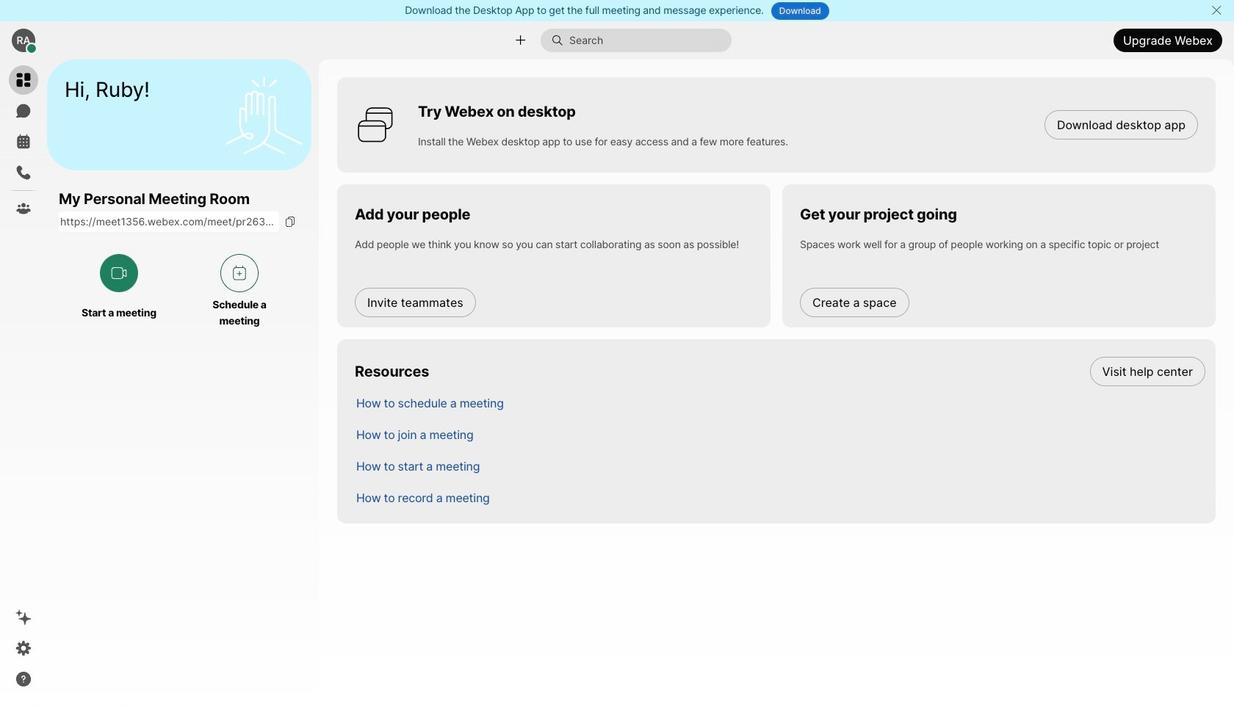 Task type: locate. For each thing, give the bounding box(es) containing it.
None text field
[[59, 212, 279, 232]]

list item
[[345, 356, 1216, 387], [345, 387, 1216, 419], [345, 419, 1216, 450], [345, 450, 1216, 482], [345, 482, 1216, 514]]

cancel_16 image
[[1211, 4, 1223, 16]]

two hands high fiving image
[[220, 71, 308, 159]]

2 list item from the top
[[345, 387, 1216, 419]]

navigation
[[0, 60, 47, 708]]

3 list item from the top
[[345, 419, 1216, 450]]



Task type: vqa. For each thing, say whether or not it's contained in the screenshot.
list item
yes



Task type: describe. For each thing, give the bounding box(es) containing it.
4 list item from the top
[[345, 450, 1216, 482]]

5 list item from the top
[[345, 482, 1216, 514]]

webex tab list
[[9, 65, 38, 223]]

1 list item from the top
[[345, 356, 1216, 387]]



